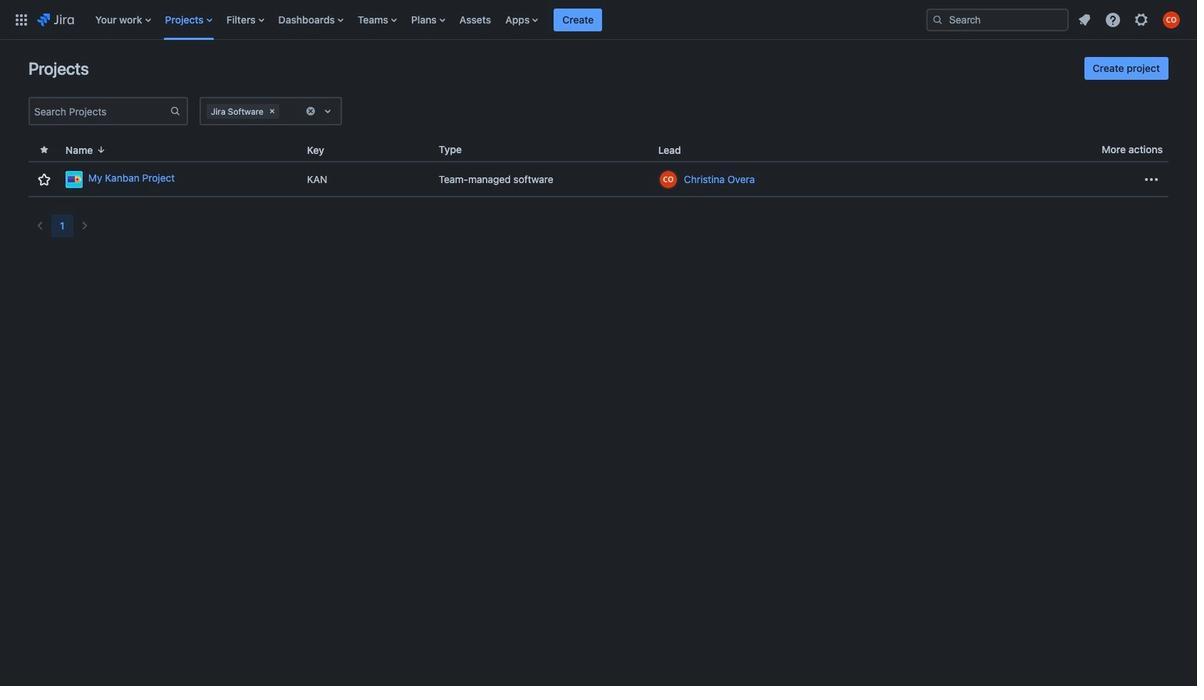 Task type: describe. For each thing, give the bounding box(es) containing it.
Choose Jira products text field
[[282, 104, 285, 118]]

clear image
[[305, 105, 316, 117]]

appswitcher icon image
[[13, 11, 30, 28]]

notifications image
[[1076, 11, 1093, 28]]

clear image
[[266, 105, 278, 117]]

star my kanban project image
[[36, 171, 53, 188]]

search image
[[932, 14, 944, 25]]

previous image
[[31, 217, 48, 234]]

settings image
[[1133, 11, 1150, 28]]

Search Projects text field
[[30, 101, 170, 121]]



Task type: vqa. For each thing, say whether or not it's contained in the screenshot.
open image
yes



Task type: locate. For each thing, give the bounding box(es) containing it.
1 horizontal spatial list
[[1072, 7, 1189, 32]]

open image
[[319, 103, 336, 120]]

group
[[1084, 57, 1169, 80]]

banner
[[0, 0, 1197, 40]]

Search field
[[926, 8, 1069, 31]]

jira image
[[37, 11, 74, 28], [37, 11, 74, 28]]

more image
[[1143, 171, 1160, 188]]

your profile and settings image
[[1163, 11, 1180, 28]]

help image
[[1105, 11, 1122, 28]]

None search field
[[926, 8, 1069, 31]]

list item
[[554, 0, 602, 40]]

next image
[[76, 217, 93, 234]]

primary element
[[9, 0, 915, 40]]

list
[[88, 0, 915, 40], [1072, 7, 1189, 32]]

0 horizontal spatial list
[[88, 0, 915, 40]]



